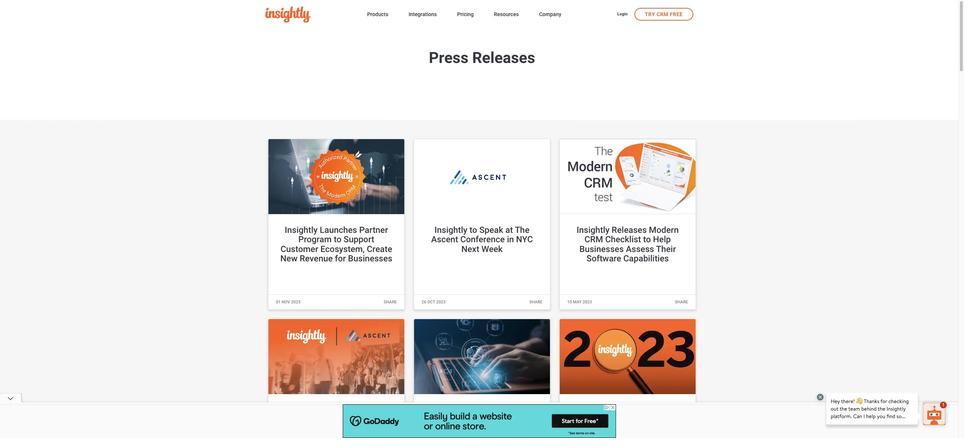 Task type: vqa. For each thing, say whether or not it's contained in the screenshot.
the leftmost That
no



Task type: locate. For each thing, give the bounding box(es) containing it.
to left "host"
[[320, 406, 328, 416]]

to inside insightly releases modern crm checklist to help businesses assess their software capabilities
[[644, 235, 651, 245]]

insightly inside insightly to speak at the ascent conference in nyc next week
[[435, 225, 468, 236]]

try crm free
[[645, 11, 683, 17]]

in
[[507, 235, 514, 245]]

2 vertical spatial customer
[[439, 434, 476, 439]]

2023 for may
[[583, 300, 592, 305]]

create
[[367, 244, 393, 255]]

insightly inside "insightly survey reveals marketing automation helps b2b marketers improve customer journey"
[[436, 406, 469, 416]]

customer
[[281, 244, 319, 255], [631, 415, 669, 425], [439, 434, 476, 439]]

help
[[654, 235, 671, 245]]

1 horizontal spatial share
[[530, 300, 543, 305]]

the right in
[[515, 225, 530, 236]]

0 horizontal spatial share
[[384, 300, 397, 305]]

to inside insightly to speak at the ascent conference in nyc next week
[[470, 225, 478, 236]]

speak
[[480, 225, 504, 236]]

0 vertical spatial at
[[506, 225, 513, 236]]

insightly survey reveals marketing automation helps b2b marketers improve customer journey 
[[427, 406, 538, 439]]

the right sessions at the left
[[372, 415, 387, 425]]

0 vertical spatial the
[[515, 225, 530, 236]]

0 vertical spatial customer
[[281, 244, 319, 255]]

insightly to host executive braindate sessions at the ascent san francisco summit link
[[269, 320, 405, 439]]

crm
[[657, 11, 669, 17], [585, 235, 604, 245]]

10
[[568, 300, 572, 305]]

helps
[[516, 415, 538, 425]]

3 share from the left
[[676, 300, 689, 305]]

1 horizontal spatial the
[[515, 225, 530, 236]]

experience
[[607, 425, 649, 435]]

insightly launches partner program to support customer ecosystem, create new revenue for businesses link
[[269, 139, 405, 295]]

2023 right the may
[[583, 300, 592, 305]]

the
[[587, 415, 600, 425]]

1 vertical spatial ascent
[[295, 425, 322, 435]]

1 horizontal spatial crm
[[657, 11, 669, 17]]

insightly inside insightly says 2023 will be the year of customer experience
[[577, 406, 609, 416]]

for
[[335, 254, 346, 264]]

will
[[654, 406, 668, 416]]

2023
[[291, 300, 301, 305], [437, 300, 446, 305], [583, 300, 592, 305], [632, 406, 652, 416]]

checklist
[[606, 235, 642, 245]]

businesses
[[580, 244, 624, 255], [348, 254, 393, 264]]

2023 right nov
[[291, 300, 301, 305]]

crm up software
[[585, 235, 604, 245]]

survey
[[471, 406, 497, 416]]

resources
[[494, 11, 519, 17]]

1 share from the left
[[384, 300, 397, 305]]

marketers
[[454, 425, 493, 435]]

at right speak
[[506, 225, 513, 236]]

releases inside insightly releases modern crm checklist to help businesses assess their software capabilities
[[612, 225, 647, 236]]

crm right try
[[657, 11, 669, 17]]

insightly survey reveals marketing automation helps b2b marketers improve customer journey link
[[414, 320, 550, 439]]

0 horizontal spatial businesses
[[348, 254, 393, 264]]

free
[[670, 11, 683, 17]]

automation
[[468, 415, 513, 425]]

1 vertical spatial at
[[363, 415, 370, 425]]

insightly for insightly launches partner program to support customer ecosystem, create new revenue for businesses
[[285, 225, 318, 236]]

executive
[[351, 406, 388, 416]]

year
[[602, 415, 619, 425]]

2023 right 'oct'
[[437, 300, 446, 305]]

1 vertical spatial the
[[372, 415, 387, 425]]

ascent
[[431, 235, 459, 245], [295, 425, 322, 435]]

press
[[429, 49, 469, 67]]

to
[[470, 225, 478, 236], [334, 235, 342, 245], [644, 235, 651, 245], [320, 406, 328, 416]]

1 vertical spatial releases
[[612, 225, 647, 236]]

sessions
[[326, 415, 361, 425]]

1 horizontal spatial ascent
[[431, 235, 459, 245]]

to left help
[[644, 235, 651, 245]]

0 horizontal spatial ascent
[[295, 425, 322, 435]]

0 vertical spatial ascent
[[431, 235, 459, 245]]

insightly says 2023 will be the year of customer experience
[[577, 406, 680, 435]]

at right sessions at the left
[[363, 415, 370, 425]]

insightly for insightly to host executive braindate sessions at the ascent san francisco summit
[[285, 406, 318, 416]]

1 horizontal spatial customer
[[439, 434, 476, 439]]

01
[[276, 300, 281, 305]]

at inside insightly to speak at the ascent conference in nyc next week
[[506, 225, 513, 236]]

ascent left the next
[[431, 235, 459, 245]]

insightly inside insightly to host executive braindate sessions at the ascent san francisco summit
[[285, 406, 318, 416]]

company
[[540, 11, 562, 17]]

partner
[[360, 225, 388, 236]]

2 horizontal spatial share
[[676, 300, 689, 305]]

braindate
[[286, 415, 323, 425]]

0 horizontal spatial crm
[[585, 235, 604, 245]]

revenue
[[300, 254, 333, 264]]

2023 inside insightly says 2023 will be the year of customer experience
[[632, 406, 652, 416]]

integrations link
[[409, 10, 437, 20]]

share for insightly launches partner program to support customer ecosystem, create new revenue for businesses
[[384, 300, 397, 305]]

releases
[[473, 49, 536, 67], [612, 225, 647, 236]]

ascent left san
[[295, 425, 322, 435]]

0 horizontal spatial releases
[[473, 49, 536, 67]]

0 horizontal spatial at
[[363, 415, 370, 425]]

0 horizontal spatial customer
[[281, 244, 319, 255]]

1 horizontal spatial at
[[506, 225, 513, 236]]

insightly launches partner program to support customer ecosystem, create new revenue for businesses
[[281, 225, 393, 264]]

2 share from the left
[[530, 300, 543, 305]]

26 oct 2023
[[422, 300, 446, 305]]

0 horizontal spatial the
[[372, 415, 387, 425]]

share
[[384, 300, 397, 305], [530, 300, 543, 305], [676, 300, 689, 305]]

san
[[324, 425, 339, 435]]

oct
[[428, 300, 436, 305]]

software
[[587, 254, 622, 264]]

insightly logo link
[[265, 6, 355, 23]]

pricing link
[[458, 10, 474, 20]]

1 horizontal spatial releases
[[612, 225, 647, 236]]

pricing
[[458, 11, 474, 17]]

try crm free link
[[635, 8, 694, 20]]

customer inside insightly says 2023 will be the year of customer experience
[[631, 415, 669, 425]]

10 may 2023
[[568, 300, 592, 305]]

2 horizontal spatial customer
[[631, 415, 669, 425]]

the
[[515, 225, 530, 236], [372, 415, 387, 425]]

1 vertical spatial crm
[[585, 235, 604, 245]]

to up for
[[334, 235, 342, 245]]

0 vertical spatial crm
[[657, 11, 669, 17]]

insightly to speak at the ascent conference in nyc next week link
[[414, 139, 550, 295]]

insightly for insightly says 2023 will be the year of customer experience
[[577, 406, 609, 416]]

insightly inside the insightly launches partner program to support customer ecosystem, create new revenue for businesses
[[285, 225, 318, 236]]

insightly to speak at the ascent conference in nyc next week
[[431, 225, 533, 255]]

2023 for oct
[[437, 300, 446, 305]]

1 vertical spatial customer
[[631, 415, 669, 425]]

0 vertical spatial releases
[[473, 49, 536, 67]]

insightly for insightly survey reveals marketing automation helps b2b marketers improve customer journey 
[[436, 406, 469, 416]]

insightly
[[285, 225, 318, 236], [435, 225, 468, 236], [577, 225, 610, 236], [285, 406, 318, 416], [436, 406, 469, 416], [577, 406, 609, 416]]

to left speak
[[470, 225, 478, 236]]

releases for insightly
[[612, 225, 647, 236]]

at
[[506, 225, 513, 236], [363, 415, 370, 425]]

insightly inside insightly releases modern crm checklist to help businesses assess their software capabilities
[[577, 225, 610, 236]]

2023 left will
[[632, 406, 652, 416]]

1 horizontal spatial businesses
[[580, 244, 624, 255]]



Task type: describe. For each thing, give the bounding box(es) containing it.
customer inside the insightly launches partner program to support customer ecosystem, create new revenue for businesses
[[281, 244, 319, 255]]

insightly releases modern crm checklist to help businesses assess their software capabilities
[[577, 225, 679, 264]]

says
[[612, 406, 630, 416]]

try crm free button
[[635, 8, 694, 20]]

modern
[[649, 225, 679, 236]]

the inside insightly to speak at the ascent conference in nyc next week
[[515, 225, 530, 236]]

insightly logo image
[[265, 6, 311, 23]]

of
[[621, 415, 629, 425]]

share for insightly releases modern crm checklist to help businesses assess their software capabilities
[[676, 300, 689, 305]]

insightly for insightly releases modern crm checklist to help businesses assess their software capabilities
[[577, 225, 610, 236]]

journey
[[479, 434, 510, 439]]

b2b
[[436, 425, 452, 435]]

assess
[[626, 244, 655, 255]]

resources link
[[494, 10, 519, 20]]

new
[[281, 254, 298, 264]]

ecosystem,
[[321, 244, 365, 255]]

improve
[[495, 425, 527, 435]]

summit
[[322, 434, 352, 439]]

nov
[[282, 300, 290, 305]]

marketing
[[427, 415, 466, 425]]

share for insightly to speak at the ascent conference in nyc next week
[[530, 300, 543, 305]]

company link
[[540, 10, 562, 20]]

insightly says 2023 will be the year of customer experience link
[[560, 320, 696, 439]]

releases for press
[[473, 49, 536, 67]]

crm inside insightly releases modern crm checklist to help businesses assess their software capabilities
[[585, 235, 604, 245]]

products
[[367, 11, 389, 17]]

host
[[330, 406, 349, 416]]

reveals
[[499, 406, 529, 416]]

customer inside "insightly survey reveals marketing automation helps b2b marketers improve customer journey"
[[439, 434, 476, 439]]

capabilities
[[624, 254, 669, 264]]

integrations
[[409, 11, 437, 17]]

01 nov 2023
[[276, 300, 301, 305]]

to inside the insightly launches partner program to support customer ecosystem, create new revenue for businesses
[[334, 235, 342, 245]]

support
[[344, 235, 375, 245]]

nyc
[[517, 235, 533, 245]]

26
[[422, 300, 427, 305]]

launches
[[320, 225, 357, 236]]

ascent inside insightly to host executive braindate sessions at the ascent san francisco summit
[[295, 425, 322, 435]]

ascent inside insightly to speak at the ascent conference in nyc next week
[[431, 235, 459, 245]]

at inside insightly to host executive braindate sessions at the ascent san francisco summit
[[363, 415, 370, 425]]

press releases
[[429, 49, 536, 67]]

insightly for insightly to speak at the ascent conference in nyc next week
[[435, 225, 468, 236]]

login
[[618, 12, 628, 16]]

insightly to host executive braindate sessions at the ascent san francisco summit
[[285, 406, 388, 439]]

insightly releases modern crm checklist to help businesses assess their software capabilities link
[[560, 139, 696, 295]]

next
[[462, 244, 480, 255]]

may
[[573, 300, 582, 305]]

2023 for says
[[632, 406, 652, 416]]

the inside insightly to host executive braindate sessions at the ascent san francisco summit
[[372, 415, 387, 425]]

businesses inside insightly releases modern crm checklist to help businesses assess their software capabilities
[[580, 244, 624, 255]]

be
[[670, 406, 680, 416]]

their
[[657, 244, 676, 255]]

products link
[[367, 10, 389, 20]]

businesses inside the insightly launches partner program to support customer ecosystem, create new revenue for businesses
[[348, 254, 393, 264]]

conference
[[461, 235, 505, 245]]

crm inside try crm free button
[[657, 11, 669, 17]]

try
[[645, 11, 656, 17]]

week
[[482, 244, 503, 255]]

login link
[[618, 11, 628, 18]]

francisco
[[341, 425, 379, 435]]

program
[[299, 235, 332, 245]]

2023 for nov
[[291, 300, 301, 305]]

to inside insightly to host executive braindate sessions at the ascent san francisco summit
[[320, 406, 328, 416]]



